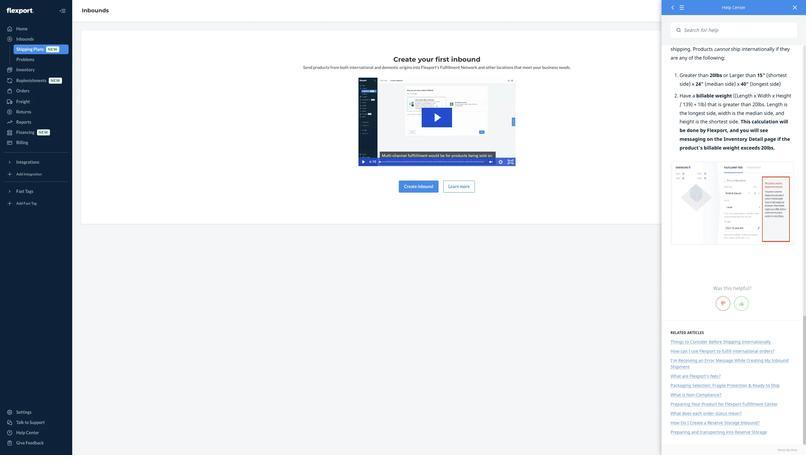 Task type: describe. For each thing, give the bounding box(es) containing it.
fulfillment inside create your first inbound send products from both international and domestic origins into flexport's fulfillment network and other locations that meet your business needs.
[[440, 65, 460, 70]]

1 horizontal spatial fulfillment
[[743, 401, 764, 407]]

flexport's
[[690, 373, 709, 379]]

add fast tag link
[[4, 199, 69, 208]]

inbound?
[[741, 420, 760, 426]]

before
[[709, 339, 722, 345]]

by
[[787, 448, 790, 452]]

consider
[[690, 339, 708, 345]]

Search search field
[[681, 23, 797, 38]]

how for how do i create a reserve storage inbound?
[[671, 420, 680, 426]]

add integration
[[16, 172, 42, 177]]

billing
[[16, 140, 28, 145]]

video element
[[358, 78, 516, 166]]

flexport for use
[[699, 348, 716, 354]]

products
[[313, 65, 330, 70]]

fees?
[[710, 373, 721, 379]]

creating
[[747, 358, 764, 363]]

what does each order status mean?
[[671, 411, 742, 416]]

order
[[703, 411, 714, 416]]

create for your
[[393, 55, 416, 64]]

freight link
[[4, 97, 69, 107]]

business
[[542, 65, 558, 70]]

add for add integration
[[16, 172, 23, 177]]

what are flexport's fees?
[[671, 373, 721, 379]]

was this helpful?
[[713, 285, 752, 292]]

i'm
[[671, 358, 677, 363]]

each
[[693, 411, 702, 416]]

an
[[699, 358, 704, 363]]

flexport for for
[[725, 401, 741, 407]]

2 horizontal spatial and
[[691, 429, 699, 435]]

elevio by dixa link
[[671, 448, 797, 452]]

this
[[724, 285, 732, 292]]

was
[[713, 285, 723, 292]]

integrations button
[[4, 157, 69, 167]]

compliance?
[[696, 392, 722, 398]]

feedback
[[26, 440, 44, 446]]

reports
[[16, 120, 31, 125]]

fast tags button
[[4, 187, 69, 196]]

what for what is non-compliance?
[[671, 392, 681, 398]]

center inside the "help center" link
[[26, 430, 39, 435]]

non-
[[686, 392, 696, 398]]

status
[[715, 411, 727, 416]]

plans
[[34, 47, 44, 52]]

is
[[682, 392, 685, 398]]

transporting
[[700, 429, 725, 435]]

what is non-compliance?
[[671, 392, 722, 398]]

message
[[716, 358, 733, 363]]

2 vertical spatial create
[[690, 420, 703, 426]]

protection
[[727, 383, 748, 388]]

home link
[[4, 24, 69, 34]]

origins
[[400, 65, 412, 70]]

tag
[[31, 201, 37, 206]]

into inside create your first inbound send products from both international and domestic origins into flexport's fulfillment network and other locations that meet your business needs.
[[413, 65, 420, 70]]

articles
[[687, 330, 704, 335]]

does
[[682, 411, 692, 416]]

0 horizontal spatial storage
[[724, 420, 740, 426]]

1 horizontal spatial center
[[732, 5, 746, 10]]

ready
[[753, 383, 765, 388]]

preparing your product for flexport fulfillment center
[[671, 401, 778, 407]]

1 horizontal spatial into
[[726, 429, 734, 435]]

0 horizontal spatial inbounds link
[[4, 34, 69, 44]]

0 vertical spatial inbounds link
[[82, 7, 109, 14]]

orders
[[16, 88, 30, 93]]

support
[[30, 420, 45, 425]]

add for add fast tag
[[16, 201, 23, 206]]

problems
[[16, 57, 34, 62]]

give feedback
[[16, 440, 44, 446]]

fulfill
[[722, 348, 732, 354]]

shipment
[[671, 364, 690, 370]]

how can i use flexport to fulfill international orders?
[[671, 348, 775, 354]]

inventory
[[16, 67, 35, 72]]

internationally
[[742, 339, 771, 345]]

create inbound button
[[399, 181, 438, 193]]

financing
[[16, 130, 34, 135]]

packaging
[[671, 383, 691, 388]]

0 horizontal spatial reserve
[[708, 420, 723, 426]]

add fast tag
[[16, 201, 37, 206]]

inbound inside button
[[418, 184, 433, 189]]

1 horizontal spatial help
[[722, 5, 731, 10]]

do
[[681, 420, 686, 426]]

learn
[[448, 184, 459, 189]]

tags
[[25, 189, 33, 194]]

freight
[[16, 99, 30, 104]]

help center link
[[4, 428, 69, 438]]

talk to support
[[16, 420, 45, 425]]

both
[[340, 65, 349, 70]]

0 vertical spatial inbounds
[[82, 7, 109, 14]]

give
[[16, 440, 25, 446]]

first
[[436, 55, 449, 64]]

packaging selection: fragile protection & ready to ship
[[671, 383, 780, 388]]

learn more button
[[443, 181, 475, 193]]

elevio by dixa
[[778, 448, 797, 452]]

problems link
[[13, 55, 69, 64]]

needs.
[[559, 65, 571, 70]]

returns link
[[4, 107, 69, 117]]

&
[[749, 383, 752, 388]]

error
[[705, 358, 715, 363]]

a
[[704, 420, 706, 426]]

1 horizontal spatial shipping
[[723, 339, 741, 345]]

orders?
[[760, 348, 775, 354]]



Task type: vqa. For each thing, say whether or not it's contained in the screenshot.
business
yes



Task type: locate. For each thing, give the bounding box(es) containing it.
center
[[732, 5, 746, 10], [765, 401, 778, 407], [26, 430, 39, 435]]

inbound inside create your first inbound send products from both international and domestic origins into flexport's fulfillment network and other locations that meet your business needs.
[[451, 55, 480, 64]]

2 what from the top
[[671, 392, 681, 398]]

0 vertical spatial new
[[48, 47, 57, 52]]

shipping up the problems
[[16, 47, 33, 52]]

to down the related articles on the right of the page
[[685, 339, 689, 345]]

1 horizontal spatial inbounds link
[[82, 7, 109, 14]]

1 horizontal spatial your
[[533, 65, 541, 70]]

i right do
[[687, 420, 689, 426]]

0 vertical spatial your
[[418, 55, 434, 64]]

i for create
[[687, 420, 689, 426]]

inbounds link
[[82, 7, 109, 14], [4, 34, 69, 44]]

international right both
[[350, 65, 374, 70]]

shipping plans
[[16, 47, 44, 52]]

1 horizontal spatial inbounds
[[82, 7, 109, 14]]

things
[[671, 339, 684, 345]]

create your first inbound send products from both international and domestic origins into flexport's fulfillment network and other locations that meet your business needs.
[[303, 55, 571, 70]]

1 horizontal spatial and
[[478, 65, 485, 70]]

1 vertical spatial center
[[765, 401, 778, 407]]

2 horizontal spatial center
[[765, 401, 778, 407]]

0 horizontal spatial into
[[413, 65, 420, 70]]

2 preparing from the top
[[671, 429, 690, 435]]

0 horizontal spatial your
[[418, 55, 434, 64]]

international inside create your first inbound send products from both international and domestic origins into flexport's fulfillment network and other locations that meet your business needs.
[[350, 65, 374, 70]]

add inside "link"
[[16, 201, 23, 206]]

1 vertical spatial fast
[[24, 201, 31, 206]]

how left do
[[671, 420, 680, 426]]

0 vertical spatial inbound
[[451, 55, 480, 64]]

help up search search field
[[722, 5, 731, 10]]

0 horizontal spatial shipping
[[16, 47, 33, 52]]

ship
[[771, 383, 780, 388]]

add integration link
[[4, 169, 69, 179]]

fast inside dropdown button
[[16, 189, 24, 194]]

0 horizontal spatial and
[[374, 65, 381, 70]]

what for what are flexport's fees?
[[671, 373, 681, 379]]

1 add from the top
[[16, 172, 23, 177]]

into right the origins
[[413, 65, 420, 70]]

1 horizontal spatial reserve
[[735, 429, 751, 435]]

2 vertical spatial center
[[26, 430, 39, 435]]

to left ship
[[766, 383, 770, 388]]

preparing for preparing your product for flexport fulfillment center
[[671, 401, 690, 407]]

0 vertical spatial flexport
[[699, 348, 716, 354]]

1 vertical spatial inbounds link
[[4, 34, 69, 44]]

0 vertical spatial what
[[671, 373, 681, 379]]

2 add from the top
[[16, 201, 23, 206]]

and left the other
[[478, 65, 485, 70]]

preparing
[[671, 401, 690, 407], [671, 429, 690, 435]]

your right meet
[[533, 65, 541, 70]]

to inside button
[[25, 420, 29, 425]]

send
[[303, 65, 312, 70]]

inventory link
[[4, 65, 69, 75]]

0 vertical spatial center
[[732, 5, 746, 10]]

inbound
[[772, 358, 789, 363]]

related articles
[[671, 330, 704, 335]]

and left transporting
[[691, 429, 699, 435]]

into down "how do i create a reserve storage inbound?"
[[726, 429, 734, 435]]

2 vertical spatial what
[[671, 411, 681, 416]]

to right the talk
[[25, 420, 29, 425]]

0 vertical spatial fast
[[16, 189, 24, 194]]

learn more
[[448, 184, 470, 189]]

inbounds
[[82, 7, 109, 14], [16, 36, 34, 42]]

into
[[413, 65, 420, 70], [726, 429, 734, 435]]

0 vertical spatial reserve
[[708, 420, 723, 426]]

1 vertical spatial how
[[671, 420, 680, 426]]

2 vertical spatial new
[[39, 130, 48, 135]]

0 vertical spatial preparing
[[671, 401, 690, 407]]

reserve up transporting
[[708, 420, 723, 426]]

international up "while"
[[733, 348, 758, 354]]

1 vertical spatial what
[[671, 392, 681, 398]]

settings
[[16, 410, 32, 415]]

fast left "tags"
[[16, 189, 24, 194]]

storage down mean? on the bottom of the page
[[724, 420, 740, 426]]

orders link
[[4, 86, 69, 96]]

0 vertical spatial how
[[671, 348, 680, 354]]

flexport logo image
[[7, 8, 34, 14]]

0 vertical spatial fulfillment
[[440, 65, 460, 70]]

fulfillment up inbound?
[[743, 401, 764, 407]]

fast inside "link"
[[24, 201, 31, 206]]

returns
[[16, 109, 31, 114]]

preparing down is
[[671, 401, 690, 407]]

create inbound
[[404, 184, 433, 189]]

new for shipping plans
[[48, 47, 57, 52]]

inbound up "network"
[[451, 55, 480, 64]]

help center up give feedback
[[16, 430, 39, 435]]

0 vertical spatial shipping
[[16, 47, 33, 52]]

1 vertical spatial i
[[687, 420, 689, 426]]

and
[[374, 65, 381, 70], [478, 65, 485, 70], [691, 429, 699, 435]]

1 vertical spatial preparing
[[671, 429, 690, 435]]

preparing down do
[[671, 429, 690, 435]]

preparing for preparing and transporting into reserve storage
[[671, 429, 690, 435]]

what
[[671, 373, 681, 379], [671, 392, 681, 398], [671, 411, 681, 416]]

locations
[[497, 65, 513, 70]]

flexport up error
[[699, 348, 716, 354]]

flexport's
[[421, 65, 439, 70]]

add left integration
[[16, 172, 23, 177]]

fast tags
[[16, 189, 33, 194]]

new for financing
[[39, 130, 48, 135]]

1 horizontal spatial help center
[[722, 5, 746, 10]]

0 horizontal spatial help center
[[16, 430, 39, 435]]

new up orders link
[[51, 78, 60, 83]]

help up the give
[[16, 430, 25, 435]]

0 vertical spatial help center
[[722, 5, 746, 10]]

0 vertical spatial international
[[350, 65, 374, 70]]

0 vertical spatial add
[[16, 172, 23, 177]]

1 vertical spatial reserve
[[735, 429, 751, 435]]

fulfillment down first
[[440, 65, 460, 70]]

related
[[671, 330, 686, 335]]

how for how can i use flexport to fulfill international orders?
[[671, 348, 680, 354]]

your up flexport's
[[418, 55, 434, 64]]

0 horizontal spatial help
[[16, 430, 25, 435]]

my
[[765, 358, 771, 363]]

1 horizontal spatial storage
[[752, 429, 767, 435]]

fulfillment
[[440, 65, 460, 70], [743, 401, 764, 407]]

create inside create your first inbound send products from both international and domestic origins into flexport's fulfillment network and other locations that meet your business needs.
[[393, 55, 416, 64]]

1 vertical spatial shipping
[[723, 339, 741, 345]]

center up search search field
[[732, 5, 746, 10]]

give feedback button
[[4, 438, 69, 448]]

international
[[350, 65, 374, 70], [733, 348, 758, 354]]

reports link
[[4, 117, 69, 127]]

1 horizontal spatial flexport
[[725, 401, 741, 407]]

how left can
[[671, 348, 680, 354]]

i right can
[[689, 348, 690, 354]]

video thumbnail image
[[358, 78, 516, 166], [358, 78, 516, 166]]

1 horizontal spatial international
[[733, 348, 758, 354]]

1 vertical spatial international
[[733, 348, 758, 354]]

add
[[16, 172, 23, 177], [16, 201, 23, 206]]

integration
[[24, 172, 42, 177]]

0 vertical spatial create
[[393, 55, 416, 64]]

1 vertical spatial create
[[404, 184, 417, 189]]

1 vertical spatial add
[[16, 201, 23, 206]]

fast left tag
[[24, 201, 31, 206]]

talk to support button
[[4, 418, 69, 427]]

0 vertical spatial i
[[689, 348, 690, 354]]

help center up search search field
[[722, 5, 746, 10]]

how do i create a reserve storage inbound?
[[671, 420, 760, 426]]

center down talk to support
[[26, 430, 39, 435]]

what for what does each order status mean?
[[671, 411, 681, 416]]

inbound left learn
[[418, 184, 433, 189]]

1 vertical spatial flexport
[[725, 401, 741, 407]]

reserve
[[708, 420, 723, 426], [735, 429, 751, 435]]

new right plans
[[48, 47, 57, 52]]

more
[[460, 184, 470, 189]]

center down ship
[[765, 401, 778, 407]]

home
[[16, 26, 28, 31]]

create for inbound
[[404, 184, 417, 189]]

how
[[671, 348, 680, 354], [671, 420, 680, 426]]

for
[[718, 401, 724, 407]]

settings link
[[4, 408, 69, 417]]

0 horizontal spatial fulfillment
[[440, 65, 460, 70]]

receiving
[[679, 358, 697, 363]]

new for replenishments
[[51, 78, 60, 83]]

reserve down inbound?
[[735, 429, 751, 435]]

storage
[[724, 420, 740, 426], [752, 429, 767, 435]]

1 vertical spatial storage
[[752, 429, 767, 435]]

to left fulfill
[[717, 348, 721, 354]]

your
[[691, 401, 701, 407]]

what left are at the right bottom of the page
[[671, 373, 681, 379]]

things to consider before shipping internationally
[[671, 339, 771, 345]]

elevio
[[778, 448, 786, 452]]

use
[[691, 348, 698, 354]]

from
[[330, 65, 339, 70]]

0 vertical spatial into
[[413, 65, 420, 70]]

what left does
[[671, 411, 681, 416]]

1 vertical spatial inbounds
[[16, 36, 34, 42]]

shipping
[[16, 47, 33, 52], [723, 339, 741, 345]]

helpful?
[[733, 285, 752, 292]]

0 horizontal spatial flexport
[[699, 348, 716, 354]]

replenishments
[[16, 78, 46, 83]]

3 what from the top
[[671, 411, 681, 416]]

shipping up fulfill
[[723, 339, 741, 345]]

0 horizontal spatial inbound
[[418, 184, 433, 189]]

while
[[734, 358, 746, 363]]

0 horizontal spatial international
[[350, 65, 374, 70]]

selection:
[[692, 383, 711, 388]]

0 vertical spatial storage
[[724, 420, 740, 426]]

i for use
[[689, 348, 690, 354]]

0 vertical spatial help
[[722, 5, 731, 10]]

1 what from the top
[[671, 373, 681, 379]]

1 vertical spatial help
[[16, 430, 25, 435]]

0 horizontal spatial center
[[26, 430, 39, 435]]

1 vertical spatial inbound
[[418, 184, 433, 189]]

domestic
[[382, 65, 399, 70]]

1 vertical spatial into
[[726, 429, 734, 435]]

integrations
[[16, 160, 39, 165]]

new down the reports link at the left of page
[[39, 130, 48, 135]]

and left domestic
[[374, 65, 381, 70]]

1 how from the top
[[671, 348, 680, 354]]

2 how from the top
[[671, 420, 680, 426]]

1 horizontal spatial inbound
[[451, 55, 480, 64]]

storage down inbound?
[[752, 429, 767, 435]]

i'm receiving an error message while creating my inbound shipment
[[671, 358, 789, 370]]

what left is
[[671, 392, 681, 398]]

0 horizontal spatial inbounds
[[16, 36, 34, 42]]

meet
[[523, 65, 532, 70]]

billing link
[[4, 138, 69, 148]]

create inside create inbound button
[[404, 184, 417, 189]]

1 preparing from the top
[[671, 401, 690, 407]]

1 vertical spatial your
[[533, 65, 541, 70]]

1 vertical spatial new
[[51, 78, 60, 83]]

flexport up mean? on the bottom of the page
[[725, 401, 741, 407]]

to
[[685, 339, 689, 345], [717, 348, 721, 354], [766, 383, 770, 388], [25, 420, 29, 425]]

1 vertical spatial fulfillment
[[743, 401, 764, 407]]

1 vertical spatial help center
[[16, 430, 39, 435]]

close navigation image
[[59, 7, 66, 14]]

add down fast tags
[[16, 201, 23, 206]]



